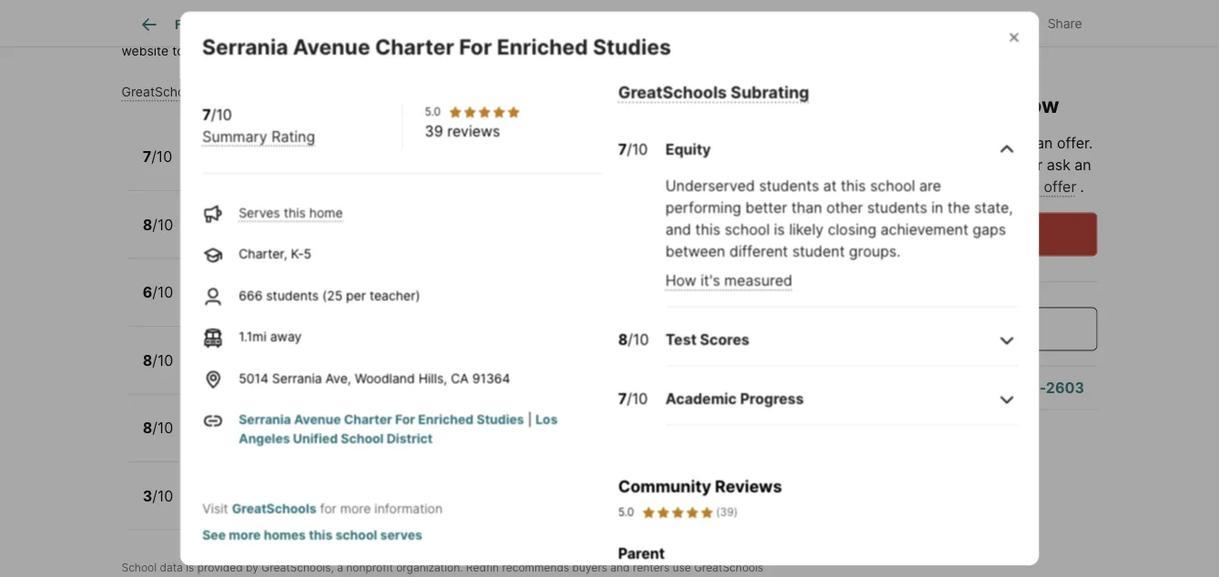 Task type: vqa. For each thing, say whether or not it's contained in the screenshot.
taft charter high charter, 9-12 • serves this home • 1.6mi at the left of the page
yes



Task type: describe. For each thing, give the bounding box(es) containing it.
0 horizontal spatial not
[[352, 25, 373, 40]]

woodland inside serrania avenue charter for enriched studies dialog
[[354, 370, 415, 386]]

this inside 'serrania avenue charter for enriched studies charter, k-5 • serves this home • 1.1mi'
[[326, 160, 348, 176]]

avenue for serrania avenue charter for enriched studies |
[[294, 412, 341, 427]]

• down high
[[277, 432, 284, 447]]

8 inside serrania avenue charter for enriched studies dialog
[[618, 331, 628, 349]]

based
[[376, 25, 414, 40]]

for
[[320, 501, 336, 517]]

or
[[1029, 156, 1043, 174]]

request
[[872, 156, 924, 174]]

charter for serrania avenue charter for enriched studies charter, k-5 • serves this home • 1.1mi
[[314, 140, 369, 158]]

3.6mi
[[379, 228, 412, 244]]

summary inside the 7 /10 summary rating
[[202, 127, 267, 145]]

school down request
[[870, 177, 915, 195]]

performing
[[665, 199, 741, 217]]

• down summary rating link in the left top of the page
[[270, 160, 277, 176]]

• right "666"
[[263, 296, 270, 312]]

balboa
[[231, 344, 279, 362]]

accepted
[[968, 134, 1033, 152]]

test scores
[[665, 331, 749, 349]]

has
[[885, 134, 909, 152]]

• left 1.6mi
[[396, 432, 403, 447]]

to
[[172, 44, 185, 59]]

rating inside the 7 /10 summary rating
[[271, 127, 315, 145]]

8 /10 for sherman oaks center for enriched studies
[[143, 216, 173, 234]]

5014 serrania ave, woodland hills, ca 91364
[[238, 370, 510, 386]]

1 vertical spatial 5.0
[[618, 506, 634, 519]]

check
[[592, 25, 629, 40]]

home inside taft charter high charter, 9-12 • serves this home • 1.6mi
[[358, 432, 392, 447]]

than
[[791, 199, 822, 217]]

serrania for serrania avenue charter for enriched studies charter, k-5 • serves this home • 1.1mi
[[194, 140, 254, 158]]

see more homes this school serves
[[202, 528, 422, 543]]

see more homes this school serves link
[[202, 528, 422, 543]]

greatschools subrating link
[[618, 82, 809, 102]]

serves inside taft charter high charter, 9-12 • serves this home • 1.6mi
[[288, 432, 329, 447]]

this up charter, k-5
[[283, 205, 305, 220]]

1 vertical spatial 5.7mi
[[379, 500, 411, 515]]

/10 for charter, 9-12 • serves this home • 1.6mi
[[152, 420, 173, 437]]

ask a question button
[[813, 307, 1098, 351]]

k- down balboa
[[237, 364, 250, 379]]

12 inside taft charter high charter, 9-12 • serves this home • 1.6mi
[[260, 432, 273, 447]]

policy
[[298, 25, 336, 40]]

school inside sherman oaks center for enriched studies public, 4-12 • choice school • 3.6mi
[[325, 228, 365, 244]]

serves this home link
[[238, 205, 343, 220]]

3 /10
[[143, 488, 173, 505]]

7 inside the 7 /10 summary rating
[[202, 105, 211, 123]]

12 inside sherman oaks center for enriched studies public, 4-12 • choice school • 3.6mi
[[252, 228, 265, 244]]

choice inside "lake balboa college preparatory magnet k-12 public, k-12 • choice school • 5.7mi"
[[278, 364, 320, 379]]

. inside . you can request a tour anyway or ask
[[1089, 134, 1093, 152]]

anyway inside button
[[975, 225, 1030, 243]]

/10 for public, k-12 • choice school • 5.7mi
[[152, 352, 173, 370]]

is inside underserved students at this school are performing better than other students in the state, and this school is likely closing achievement gaps between different student groups.
[[774, 221, 785, 238]]

district
[[699, 25, 740, 40]]

share button
[[1007, 4, 1098, 41]]

this inside please check the school district website to see all schools serving this home.
[[328, 44, 350, 59]]

charter, inside taft charter high charter, 9-12 • serves this home • 1.6mi
[[194, 432, 242, 447]]

redfin
[[466, 562, 499, 575]]

woodland hills's enrollment policy is not based solely on geography.
[[122, 25, 549, 40]]

greatschools up homes
[[232, 501, 316, 517]]

ca
[[451, 370, 468, 386]]

be
[[1012, 66, 1038, 91]]

this inside woodland hills charter academy public, 6-8 • serves this home • 0.7mi
[[319, 296, 341, 312]]

• right for
[[368, 500, 375, 515]]

enrollment
[[228, 25, 295, 40]]

k- inside serrania avenue charter for enriched studies dialog
[[291, 246, 303, 262]]

1 horizontal spatial is
[[339, 25, 349, 40]]

subrating
[[731, 82, 809, 102]]

other
[[826, 199, 863, 217]]

los
[[535, 412, 558, 427]]

an inside an agent about submitting a backup offer .
[[1075, 156, 1092, 174]]

/10 for underserved students at this school are performing better than other students in the state, and this school is likely closing achievement gaps between different student groups.
[[627, 140, 648, 158]]

2 horizontal spatial students
[[867, 199, 927, 217]]

1 horizontal spatial more
[[340, 501, 371, 517]]

sherman oaks center for enriched studies public, 4-12 • choice school • 3.6mi
[[194, 208, 501, 244]]

0 horizontal spatial is
[[186, 562, 194, 575]]

school up see more homes this school serves
[[325, 500, 364, 515]]

feed
[[175, 17, 205, 32]]

schools
[[230, 44, 276, 59]]

request tour anyway button
[[813, 213, 1098, 256]]

right
[[963, 92, 1012, 117]]

• up 3.6mi
[[389, 160, 396, 176]]

center
[[301, 208, 350, 226]]

k- up 91364
[[487, 344, 503, 362]]

public, inside woodland hills charter academy public, 6-8 • serves this home • 0.7mi
[[194, 296, 234, 312]]

• down preparatory
[[367, 364, 374, 379]]

how it's measured
[[665, 272, 792, 289]]

, a nonprofit organization. redfin recommends buyers and renters use greatschools
[[122, 562, 764, 578]]

8 /10 inside serrania avenue charter for enriched studies dialog
[[618, 331, 649, 349]]

public, inside "lake balboa college preparatory magnet k-12 public, k-12 • choice school • 5.7mi"
[[194, 364, 234, 379]]

1.1mi inside 'serrania avenue charter for enriched studies charter, k-5 • serves this home • 1.1mi'
[[400, 160, 427, 176]]

away
[[270, 329, 301, 345]]

a inside button
[[934, 320, 942, 338]]

k- inside 'serrania avenue charter for enriched studies charter, k-5 • serves this home • 1.1mi'
[[246, 160, 259, 176]]

on
[[457, 25, 473, 40]]

this down visit greatschools for more information
[[309, 528, 332, 543]]

the inside please check the school district website to see all schools serving this home.
[[632, 25, 652, 40]]

this down can
[[841, 177, 866, 195]]

serrania for serrania avenue charter for enriched studies
[[202, 33, 288, 59]]

studies for serrania avenue charter for enriched studies charter, k-5 • serves this home • 1.1mi
[[466, 140, 520, 158]]

serrania avenue charter for enriched studies
[[202, 33, 671, 59]]

1 vertical spatial 9-
[[237, 500, 251, 515]]

this down performing
[[695, 221, 720, 238]]

feed link
[[138, 14, 205, 36]]

and inside , a nonprofit organization. redfin recommends buyers and renters use greatschools
[[611, 562, 630, 575]]

5 inside serrania avenue charter for enriched studies dialog
[[303, 246, 311, 262]]

greatschools down homes
[[262, 562, 331, 575]]

nonprofit
[[346, 562, 393, 575]]

angeles
[[238, 431, 290, 447]]

school data is provided by greatschools
[[122, 562, 331, 575]]

12 up homes
[[251, 500, 265, 515]]

serrania avenue charter for enriched studies link
[[238, 412, 524, 427]]

charter for serrania avenue charter for enriched studies |
[[344, 412, 392, 427]]

hills,
[[418, 370, 447, 386]]

• left 3.6mi
[[368, 228, 375, 244]]

serrania for serrania avenue charter for enriched studies |
[[238, 412, 291, 427]]

3 tab from the left
[[442, 3, 580, 46]]

serves inside 'serrania avenue charter for enriched studies charter, k-5 • serves this home • 1.1mi'
[[281, 160, 322, 176]]

greatschools subrating
[[618, 82, 809, 102]]

visit greatschools for more information
[[202, 501, 442, 517]]

request tour anyway
[[881, 225, 1030, 243]]

(25
[[322, 288, 342, 303]]

serves inside serrania avenue charter for enriched studies dialog
[[238, 205, 280, 220]]

greatschools summary rating
[[122, 85, 305, 100]]

please check the school district website to see all schools serving this home.
[[122, 25, 740, 59]]

greatschools down "to"
[[122, 85, 203, 100]]

this inside taft charter high charter, 9-12 • serves this home • 1.6mi
[[333, 432, 355, 447]]

student
[[792, 242, 845, 260]]

1 vertical spatial more
[[228, 528, 260, 543]]

district
[[386, 431, 432, 447]]

how it's measured link
[[665, 272, 792, 289]]

greatschools inside , a nonprofit organization. redfin recommends buyers and renters use greatschools
[[695, 562, 764, 575]]

website
[[122, 44, 169, 59]]

hills
[[269, 276, 300, 294]]

charter, inside 'serrania avenue charter for enriched studies charter, k-5 • serves this home • 1.1mi'
[[194, 160, 242, 176]]

• down academy
[[381, 296, 389, 312]]

serrania avenue charter for enriched studies element
[[202, 12, 693, 60]]

summary rating link
[[202, 127, 315, 145]]

unified
[[293, 431, 338, 447]]

taft charter high charter, 9-12 • serves this home • 1.6mi
[[194, 412, 437, 447]]

academy
[[362, 276, 429, 294]]

studies for serrania avenue charter for enriched studies |
[[476, 412, 524, 427]]

an agent about submitting a backup offer .
[[813, 156, 1092, 196]]

1.1mi away
[[238, 329, 301, 345]]

school up nonprofit
[[335, 528, 377, 543]]

see
[[202, 528, 226, 543]]

a inside an agent about submitting a backup offer .
[[977, 178, 985, 196]]

home inside 'serrania avenue charter for enriched studies charter, k-5 • serves this home • 1.1mi'
[[352, 160, 385, 176]]

7 /10 for charter, k-5 • serves this home • 1.1mi
[[143, 148, 172, 166]]

school up different
[[725, 221, 770, 238]]

los angeles unified school district
[[238, 412, 558, 447]]

taft
[[194, 412, 222, 430]]

serrania avenue charter for enriched studies dialog
[[180, 12, 1040, 578]]

4-
[[237, 228, 252, 244]]

/10 for public, 6-8 • serves this home • 0.7mi
[[152, 284, 173, 302]]

students for teacher)
[[266, 288, 319, 303]]

the seller has already accepted an offer
[[813, 134, 1089, 152]]



Task type: locate. For each thing, give the bounding box(es) containing it.
buyers
[[573, 562, 608, 575]]

this down 'serrania avenue charter for enriched studies' link
[[333, 432, 355, 447]]

at
[[823, 177, 837, 195]]

studies for sherman oaks center for enriched studies public, 4-12 • choice school • 3.6mi
[[447, 208, 501, 226]]

school left data
[[122, 562, 157, 575]]

2 vertical spatial avenue
[[294, 412, 341, 427]]

studies inside 'serrania avenue charter for enriched studies charter, k-5 • serves this home • 1.1mi'
[[466, 140, 520, 158]]

sherman
[[194, 208, 258, 226]]

home down 'serrania avenue charter for enriched studies' link
[[358, 432, 392, 447]]

39
[[425, 122, 443, 140]]

home inside the this home may not be allowing tours right now
[[862, 66, 920, 91]]

students for school
[[759, 177, 819, 195]]

1 vertical spatial anyway
[[975, 225, 1030, 243]]

woodland for hills's
[[122, 25, 185, 40]]

avenue left based
[[293, 33, 370, 59]]

choice inside sherman oaks center for enriched studies public, 4-12 • choice school • 3.6mi
[[279, 228, 321, 244]]

k- down summary rating link in the left top of the page
[[246, 160, 259, 176]]

a up state,
[[977, 178, 985, 196]]

academic progress
[[665, 390, 804, 408]]

this up center
[[326, 160, 348, 176]]

serves up serves this home link
[[281, 160, 322, 176]]

8 for sherman oaks center for enriched studies
[[143, 216, 152, 234]]

studies for serrania avenue charter for enriched studies
[[593, 33, 671, 59]]

academic
[[665, 390, 737, 408]]

for up "district"
[[395, 412, 415, 427]]

1.1mi down 39
[[400, 160, 427, 176]]

1 public, from the top
[[194, 228, 234, 244]]

school down "college"
[[324, 364, 363, 379]]

0 horizontal spatial rating 5.0 out of 5 element
[[448, 104, 521, 119]]

los angeles unified school district link
[[238, 412, 558, 447]]

0 vertical spatial charter,
[[194, 160, 242, 176]]

1 vertical spatial an
[[1075, 156, 1092, 174]]

school
[[656, 25, 695, 40], [870, 177, 915, 195], [725, 221, 770, 238], [325, 228, 365, 244], [324, 364, 363, 379], [325, 500, 364, 515], [335, 528, 377, 543]]

charter inside taft charter high charter, 9-12 • serves this home • 1.6mi
[[225, 412, 281, 430]]

2 tab from the left
[[312, 3, 442, 46]]

0 horizontal spatial and
[[611, 562, 630, 575]]

enriched inside 'serrania avenue charter for enriched studies charter, k-5 • serves this home • 1.1mi'
[[399, 140, 462, 158]]

woodland for hills
[[194, 276, 266, 294]]

5 down summary rating link in the left top of the page
[[259, 160, 267, 176]]

0 vertical spatial 1.1mi
[[400, 160, 427, 176]]

not inside the this home may not be allowing tours right now
[[973, 66, 1007, 91]]

charter, down 4-
[[238, 246, 287, 262]]

charter for serrania avenue charter for enriched studies
[[375, 33, 454, 59]]

summary up the 7 /10 summary rating
[[206, 85, 263, 100]]

tour inside . you can request a tour anyway or ask
[[941, 156, 969, 174]]

is down the better
[[774, 221, 785, 238]]

5 up woodland hills charter academy public, 6-8 • serves this home • 0.7mi
[[303, 246, 311, 262]]

• down balboa
[[267, 364, 275, 379]]

,
[[331, 562, 334, 575]]

geography.
[[476, 25, 546, 40]]

1 vertical spatial students
[[867, 199, 927, 217]]

1 horizontal spatial school
[[341, 431, 383, 447]]

anyway inside . you can request a tour anyway or ask
[[973, 156, 1025, 174]]

for for serrania avenue charter for enriched studies charter, k-5 • serves this home • 1.1mi
[[373, 140, 395, 158]]

for for serrania avenue charter for enriched studies
[[459, 33, 492, 59]]

greatschools right use
[[695, 562, 764, 575]]

a right ask
[[934, 320, 942, 338]]

8 left lake
[[143, 352, 152, 370]]

a right ,
[[337, 562, 343, 575]]

2 vertical spatial charter,
[[194, 432, 242, 447]]

12 up charter, k-5
[[252, 228, 265, 244]]

charter inside 'serrania avenue charter for enriched studies charter, k-5 • serves this home • 1.1mi'
[[314, 140, 369, 158]]

1 horizontal spatial the
[[948, 199, 970, 217]]

question
[[946, 320, 1008, 338]]

7 /10
[[618, 140, 648, 158], [143, 148, 172, 166], [618, 390, 648, 408]]

1 vertical spatial not
[[973, 66, 1007, 91]]

0 vertical spatial choice
[[279, 228, 321, 244]]

8 /10 left lake
[[143, 352, 173, 370]]

1 vertical spatial school
[[122, 562, 157, 575]]

0 vertical spatial 5
[[259, 160, 267, 176]]

rating up the 7 /10 summary rating
[[267, 85, 305, 100]]

0 vertical spatial and
[[665, 221, 691, 238]]

enriched inside sherman oaks center for enriched studies public, 4-12 • choice school • 3.6mi
[[380, 208, 443, 226]]

woodland down preparatory
[[354, 370, 415, 386]]

gaps
[[973, 221, 1006, 238]]

2 vertical spatial is
[[186, 562, 194, 575]]

serves inside woodland hills charter academy public, 6-8 • serves this home • 0.7mi
[[273, 296, 315, 312]]

rating up serves this home
[[271, 127, 315, 145]]

/10 for public, 9-12 • choice school • 5.7mi
[[152, 488, 173, 505]]

woodland
[[122, 25, 185, 40], [194, 276, 266, 294], [354, 370, 415, 386]]

more right the "see"
[[228, 528, 260, 543]]

7 /10 left academic
[[618, 390, 648, 408]]

7 /10 for underserved students at this school are performing better than other students in the state, and this school is likely closing achievement gaps between different student groups.
[[618, 140, 648, 158]]

1 vertical spatial is
[[774, 221, 785, 238]]

serves
[[380, 528, 422, 543]]

0 horizontal spatial school
[[122, 562, 157, 575]]

home right (25
[[344, 296, 378, 312]]

1 horizontal spatial and
[[665, 221, 691, 238]]

1 vertical spatial avenue
[[257, 140, 311, 158]]

charter, up sherman
[[194, 160, 242, 176]]

1 vertical spatial 1.1mi
[[238, 329, 266, 345]]

1 horizontal spatial students
[[759, 177, 819, 195]]

woodland up 6-
[[194, 276, 266, 294]]

0 vertical spatial more
[[340, 501, 371, 517]]

1 horizontal spatial not
[[973, 66, 1007, 91]]

0 horizontal spatial 1.1mi
[[238, 329, 266, 345]]

2 horizontal spatial woodland
[[354, 370, 415, 386]]

students down about
[[867, 199, 927, 217]]

9- down 5014 on the bottom
[[246, 432, 260, 447]]

8 /10 up 6 /10
[[143, 216, 173, 234]]

public, inside sherman oaks center for enriched studies public, 4-12 • choice school • 3.6mi
[[194, 228, 234, 244]]

0 vertical spatial the
[[632, 25, 652, 40]]

this home may not be allowing tours right now
[[813, 66, 1060, 117]]

1 horizontal spatial an
[[1075, 156, 1092, 174]]

for inside 'serrania avenue charter for enriched studies charter, k-5 • serves this home • 1.1mi'
[[373, 140, 395, 158]]

k-
[[246, 160, 259, 176], [291, 246, 303, 262], [487, 344, 503, 362], [237, 364, 250, 379]]

and inside underserved students at this school are performing better than other students in the state, and this school is likely closing achievement gaps between different student groups.
[[665, 221, 691, 238]]

allowing
[[813, 92, 899, 117]]

anyway down state,
[[975, 225, 1030, 243]]

5 tab from the left
[[664, 3, 743, 46]]

public,
[[194, 228, 234, 244], [194, 296, 234, 312], [194, 364, 234, 379], [194, 500, 234, 515]]

2 vertical spatial students
[[266, 288, 319, 303]]

1 vertical spatial and
[[611, 562, 630, 575]]

0 vertical spatial 5.0
[[425, 105, 441, 118]]

enriched left check
[[497, 33, 588, 59]]

organization.
[[396, 562, 463, 575]]

studies inside sherman oaks center for enriched studies public, 4-12 • choice school • 3.6mi
[[447, 208, 501, 226]]

all
[[213, 44, 226, 59]]

school down 'serrania avenue charter for enriched studies' link
[[341, 431, 383, 447]]

8 /10 left taft
[[143, 420, 173, 437]]

12
[[252, 228, 265, 244], [503, 344, 519, 362], [250, 364, 264, 379], [260, 432, 273, 447], [251, 500, 265, 515]]

rating 5.0 out of 5 element
[[448, 104, 521, 119], [641, 504, 714, 521]]

8 /10 for lake balboa college preparatory magnet k-12
[[143, 352, 173, 370]]

community reviews
[[618, 477, 782, 497]]

for up sherman oaks center for enriched studies public, 4-12 • choice school • 3.6mi
[[373, 140, 395, 158]]

/10 for public, 4-12 • choice school • 3.6mi
[[152, 216, 173, 234]]

more
[[340, 501, 371, 517], [228, 528, 260, 543]]

a inside , a nonprofit organization. redfin recommends buyers and renters use greatschools
[[337, 562, 343, 575]]

/10
[[211, 105, 232, 123], [627, 140, 648, 158], [151, 148, 172, 166], [152, 216, 173, 234], [152, 284, 173, 302], [628, 331, 649, 349], [152, 352, 173, 370], [627, 390, 648, 408], [152, 420, 173, 437], [152, 488, 173, 505]]

enriched for serrania avenue charter for enriched studies charter, k-5 • serves this home • 1.1mi
[[399, 140, 462, 158]]

charter inside woodland hills charter academy public, 6-8 • serves this home • 0.7mi
[[304, 276, 359, 294]]

the
[[632, 25, 652, 40], [948, 199, 970, 217]]

5.7mi
[[378, 364, 410, 379], [379, 500, 411, 515]]

public, up the "see"
[[194, 500, 234, 515]]

scores
[[700, 331, 749, 349]]

seller
[[844, 134, 881, 152]]

8 /10 left test
[[618, 331, 649, 349]]

public, down lake
[[194, 364, 234, 379]]

and up between
[[665, 221, 691, 238]]

college
[[283, 344, 337, 362]]

avenue up unified
[[294, 412, 341, 427]]

choice down "college"
[[278, 364, 320, 379]]

avenue up serves this home
[[257, 140, 311, 158]]

serves
[[281, 160, 322, 176], [238, 205, 280, 220], [273, 296, 315, 312], [288, 432, 329, 447]]

choice up see more homes this school serves "link"
[[279, 500, 321, 515]]

. inside an agent about submitting a backup offer .
[[1081, 178, 1085, 196]]

tour down the seller has already accepted an offer
[[941, 156, 969, 174]]

1 vertical spatial charter,
[[238, 246, 287, 262]]

serrania avenue charter for enriched studies |
[[238, 412, 535, 427]]

school inside los angeles unified school district
[[341, 431, 383, 447]]

0 horizontal spatial .
[[1081, 178, 1085, 196]]

closing
[[828, 221, 877, 238]]

1 vertical spatial tour
[[943, 225, 972, 243]]

high
[[284, 412, 317, 430]]

8 for taft charter high
[[143, 420, 152, 437]]

enriched up 1.6mi
[[418, 412, 473, 427]]

1 vertical spatial offer
[[1044, 178, 1077, 196]]

0 vertical spatial rating
[[267, 85, 305, 100]]

1 vertical spatial rating
[[271, 127, 315, 145]]

state,
[[974, 199, 1013, 217]]

solely
[[417, 25, 454, 40]]

ave,
[[325, 370, 351, 386]]

12 down balboa
[[250, 364, 264, 379]]

0 horizontal spatial students
[[266, 288, 319, 303]]

greatschools up equity
[[618, 82, 727, 102]]

visit
[[202, 501, 228, 517]]

• up homes
[[268, 500, 276, 515]]

home inside woodland hills charter academy public, 6-8 • serves this home • 0.7mi
[[344, 296, 378, 312]]

0 horizontal spatial the
[[632, 25, 652, 40]]

anyway down accepted
[[973, 156, 1025, 174]]

tours
[[904, 92, 958, 117]]

0 horizontal spatial more
[[228, 528, 260, 543]]

home
[[862, 66, 920, 91], [352, 160, 385, 176], [309, 205, 343, 220], [344, 296, 378, 312], [358, 432, 392, 447]]

woodland inside woodland hills charter academy public, 6-8 • serves this home • 0.7mi
[[194, 276, 266, 294]]

5 inside 'serrania avenue charter for enriched studies charter, k-5 • serves this home • 1.1mi'
[[259, 160, 267, 176]]

enriched for sherman oaks center for enriched studies public, 4-12 • choice school • 3.6mi
[[380, 208, 443, 226]]

school inside please check the school district website to see all schools serving this home.
[[656, 25, 695, 40]]

charter, inside serrania avenue charter for enriched studies dialog
[[238, 246, 287, 262]]

1 horizontal spatial 1.1mi
[[400, 160, 427, 176]]

1 vertical spatial the
[[948, 199, 970, 217]]

enriched up 3.6mi
[[380, 208, 443, 226]]

1 tab from the left
[[222, 3, 312, 46]]

5.7mi inside "lake balboa college preparatory magnet k-12 public, k-12 • choice school • 5.7mi"
[[378, 364, 410, 379]]

0 vertical spatial .
[[1089, 134, 1093, 152]]

may
[[925, 66, 968, 91]]

666
[[238, 288, 262, 303]]

enriched down 39
[[399, 140, 462, 158]]

0 horizontal spatial woodland
[[122, 25, 185, 40]]

• up charter, k-5
[[269, 228, 276, 244]]

0 vertical spatial avenue
[[293, 33, 370, 59]]

studies
[[593, 33, 671, 59], [466, 140, 520, 158], [447, 208, 501, 226], [476, 412, 524, 427]]

charter for woodland hills charter academy public, 6-8 • serves this home • 0.7mi
[[304, 276, 359, 294]]

offer for an
[[1058, 134, 1089, 152]]

0 vertical spatial offer
[[1058, 134, 1089, 152]]

12 up 91364
[[503, 344, 519, 362]]

avenue for serrania avenue charter for enriched studies charter, k-5 • serves this home • 1.1mi
[[257, 140, 311, 158]]

2 vertical spatial choice
[[279, 500, 321, 515]]

7 /10 summary rating
[[202, 105, 315, 145]]

ask a question
[[904, 320, 1008, 338]]

magnet
[[429, 344, 483, 362]]

for for sherman oaks center for enriched studies public, 4-12 • choice school • 3.6mi
[[353, 208, 376, 226]]

home inside serrania avenue charter for enriched studies dialog
[[309, 205, 343, 220]]

the inside underserved students at this school are performing better than other students in the state, and this school is likely closing achievement gaps between different student groups.
[[948, 199, 970, 217]]

8 for lake balboa college preparatory magnet k-12
[[143, 352, 152, 370]]

school left district
[[656, 25, 695, 40]]

test
[[665, 331, 697, 349]]

serrania inside 'serrania avenue charter for enriched studies charter, k-5 • serves this home • 1.1mi'
[[194, 140, 254, 158]]

teacher)
[[369, 288, 420, 303]]

/10 for charter, k-5 • serves this home • 1.1mi
[[151, 148, 172, 166]]

8 /10 for taft charter high
[[143, 420, 173, 437]]

/10 inside the 7 /10 summary rating
[[211, 105, 232, 123]]

please
[[549, 25, 589, 40]]

greatschools summary rating link
[[122, 85, 305, 100]]

home right oaks at the top left of page
[[309, 205, 343, 220]]

0 horizontal spatial 5.0
[[425, 105, 441, 118]]

1.1mi left away
[[238, 329, 266, 345]]

1.1mi inside serrania avenue charter for enriched studies dialog
[[238, 329, 266, 345]]

2 vertical spatial woodland
[[354, 370, 415, 386]]

this
[[328, 44, 350, 59], [326, 160, 348, 176], [841, 177, 866, 195], [283, 205, 305, 220], [695, 221, 720, 238], [319, 296, 341, 312], [333, 432, 355, 447], [309, 528, 332, 543]]

you
[[813, 156, 839, 174]]

2 horizontal spatial is
[[774, 221, 785, 238]]

for for serrania avenue charter for enriched studies |
[[395, 412, 415, 427]]

5.7mi up serves
[[379, 500, 411, 515]]

offer up ask
[[1058, 134, 1089, 152]]

0 vertical spatial tour
[[941, 156, 969, 174]]

0 vertical spatial rating 5.0 out of 5 element
[[448, 104, 521, 119]]

an right ask
[[1075, 156, 1092, 174]]

646-
[[1011, 379, 1047, 397]]

2 public, from the top
[[194, 296, 234, 312]]

5.0 up 39
[[425, 105, 441, 118]]

between
[[665, 242, 725, 260]]

0 vertical spatial an
[[1037, 134, 1053, 152]]

see
[[188, 44, 210, 59]]

provided
[[197, 562, 243, 575]]

0 vertical spatial school
[[341, 431, 383, 447]]

how
[[665, 272, 696, 289]]

avenue inside 'serrania avenue charter for enriched studies charter, k-5 • serves this home • 1.1mi'
[[257, 140, 311, 158]]

8 up 6
[[143, 216, 152, 234]]

oaks
[[261, 208, 298, 226]]

0 vertical spatial not
[[352, 25, 373, 40]]

offer down ask
[[1044, 178, 1077, 196]]

k- up hills
[[291, 246, 303, 262]]

a inside . you can request a tour anyway or ask
[[928, 156, 937, 174]]

1 horizontal spatial .
[[1089, 134, 1093, 152]]

0 vertical spatial summary
[[206, 85, 263, 100]]

1 vertical spatial woodland
[[194, 276, 266, 294]]

rating 5.0 out of 5 element down community
[[641, 504, 714, 521]]

4 public, from the top
[[194, 500, 234, 515]]

for right solely
[[459, 33, 492, 59]]

charter,
[[194, 160, 242, 176], [238, 246, 287, 262], [194, 432, 242, 447]]

school down center
[[325, 228, 365, 244]]

renters
[[633, 562, 670, 575]]

submitting
[[900, 178, 973, 196]]

tab
[[222, 3, 312, 46], [312, 3, 442, 46], [442, 3, 580, 46], [580, 3, 664, 46], [664, 3, 743, 46]]

the right in
[[948, 199, 970, 217]]

avenue for serrania avenue charter for enriched studies
[[293, 33, 370, 59]]

students left (25
[[266, 288, 319, 303]]

school inside "lake balboa college preparatory magnet k-12 public, k-12 • choice school • 5.7mi"
[[324, 364, 363, 379]]

1 horizontal spatial 5
[[303, 246, 311, 262]]

5.7mi down preparatory
[[378, 364, 410, 379]]

enriched inside serrania avenue charter for enriched studies element
[[497, 33, 588, 59]]

1 vertical spatial .
[[1081, 178, 1085, 196]]

enriched for serrania avenue charter for enriched studies
[[497, 33, 588, 59]]

serves down high
[[288, 432, 329, 447]]

and right buyers
[[611, 562, 630, 575]]

summary
[[206, 85, 263, 100], [202, 127, 267, 145]]

3 public, from the top
[[194, 364, 234, 379]]

equity
[[665, 140, 711, 158]]

use
[[673, 562, 691, 575]]

greatschools link
[[232, 501, 316, 517]]

0 horizontal spatial an
[[1037, 134, 1053, 152]]

a up are
[[928, 156, 937, 174]]

is right data
[[186, 562, 194, 575]]

information
[[374, 501, 442, 517]]

offer inside an agent about submitting a backup offer .
[[1044, 178, 1077, 196]]

feed tab list
[[122, 0, 757, 46]]

9- right visit on the left of the page
[[237, 500, 251, 515]]

1 vertical spatial summary
[[202, 127, 267, 145]]

1 horizontal spatial 5.0
[[618, 506, 634, 519]]

0.7mi
[[392, 296, 425, 312]]

0 horizontal spatial 5
[[259, 160, 267, 176]]

this down woodland hills's enrollment policy is not based solely on geography.
[[328, 44, 350, 59]]

0 vertical spatial anyway
[[973, 156, 1025, 174]]

ask
[[904, 320, 931, 338]]

charter, down taft
[[194, 432, 242, 447]]

1 vertical spatial rating 5.0 out of 5 element
[[641, 504, 714, 521]]

serving
[[280, 44, 324, 59]]

enriched for serrania avenue charter for enriched studies |
[[418, 412, 473, 427]]

not up home.
[[352, 25, 373, 40]]

8 left test
[[618, 331, 628, 349]]

tour inside request tour anyway button
[[943, 225, 972, 243]]

0 vertical spatial 5.7mi
[[378, 364, 410, 379]]

0 vertical spatial 9-
[[246, 432, 260, 447]]

7 /10 left equity
[[618, 140, 648, 158]]

per
[[346, 288, 366, 303]]

1 horizontal spatial rating 5.0 out of 5 element
[[641, 504, 714, 521]]

0 vertical spatial students
[[759, 177, 819, 195]]

better
[[745, 199, 787, 217]]

5014
[[238, 370, 268, 386]]

for inside sherman oaks center for enriched studies public, 4-12 • choice school • 3.6mi
[[353, 208, 376, 226]]

1 vertical spatial choice
[[278, 364, 320, 379]]

homes
[[263, 528, 306, 543]]

public, left 6-
[[194, 296, 234, 312]]

8 inside woodland hills charter academy public, 6-8 • serves this home • 0.7mi
[[251, 296, 259, 312]]

an up or
[[1037, 134, 1053, 152]]

4 tab from the left
[[580, 3, 664, 46]]

0 vertical spatial woodland
[[122, 25, 185, 40]]

woodland hills charter academy public, 6-8 • serves this home • 0.7mi
[[194, 276, 429, 312]]

1 vertical spatial 5
[[303, 246, 311, 262]]

and
[[665, 221, 691, 238], [611, 562, 630, 575]]

choice down serves this home
[[279, 228, 321, 244]]

offer for backup
[[1044, 178, 1077, 196]]

5.0
[[425, 105, 441, 118], [618, 506, 634, 519]]

0 vertical spatial is
[[339, 25, 349, 40]]

9- inside taft charter high charter, 9-12 • serves this home • 1.6mi
[[246, 432, 260, 447]]

1 horizontal spatial woodland
[[194, 276, 266, 294]]

91364
[[472, 370, 510, 386]]

the right check
[[632, 25, 652, 40]]



